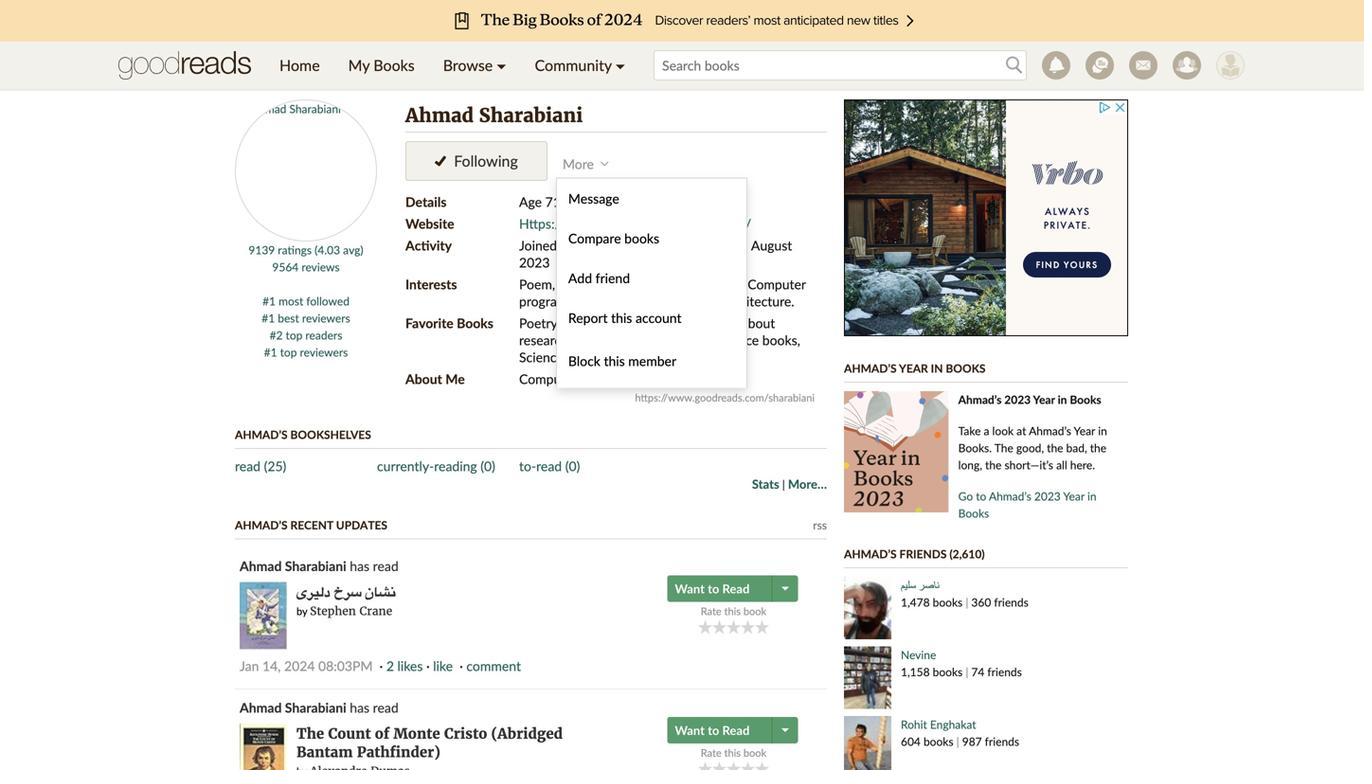 Task type: vqa. For each thing, say whether or not it's contained in the screenshot.
Young Adult Fantasy
no



Task type: locate. For each thing, give the bounding box(es) containing it.
compare
[[568, 230, 621, 246]]

1,478
[[901, 595, 930, 609]]

friend requests image
[[1173, 51, 1201, 80]]

read up of
[[373, 700, 399, 716]]

1 vertical spatial sharabiani
[[285, 558, 346, 574]]

0 vertical spatial ahmad sharabiani link
[[240, 558, 346, 574]]

ahmad sharabiani link for the count of monte cristo (abridged bantam pathfinder)
[[240, 700, 346, 716]]

2 ahmad sharabiani link from the top
[[240, 700, 346, 716]]

books
[[624, 230, 659, 246], [933, 595, 963, 609], [933, 665, 963, 679], [924, 735, 954, 748]]

2 vertical spatial to
[[708, 723, 719, 738]]

browse ▾
[[443, 56, 506, 74]]

updates
[[336, 518, 387, 532]]

at
[[1017, 424, 1026, 438]]

(0)
[[481, 458, 495, 474], [565, 458, 580, 474]]

0 vertical spatial top
[[286, 328, 303, 342]]

monte
[[393, 725, 440, 743]]

1 vertical spatial friends
[[988, 665, 1022, 679]]

0 vertical spatial want to read button
[[667, 576, 774, 602]]

active
[[699, 237, 734, 253]]

most
[[279, 294, 303, 308]]

#1 left most
[[263, 294, 276, 308]]

read up نشان
[[373, 558, 399, 574]]

2023 inside go to ahmad's 2023 year in books
[[1034, 489, 1061, 503]]

books right favorite on the top of the page
[[457, 315, 494, 331]]

2 · from the left
[[426, 658, 430, 674]]

the up bantam
[[297, 725, 324, 743]]

2 want to read button from the top
[[667, 717, 774, 744]]

1 ahmad sharabiani link from the top
[[240, 558, 346, 574]]

rohit enghakat 604 books | 987 friends
[[901, 718, 1019, 748]]

2 horizontal spatial ·
[[460, 658, 463, 674]]

books
[[374, 56, 415, 74], [457, 315, 494, 331], [702, 315, 738, 331], [946, 361, 986, 375], [1070, 393, 1101, 406], [958, 506, 989, 520]]

sharabiani up دلیری
[[285, 558, 346, 574]]

دلیری
[[297, 583, 330, 601]]

has for نشان سرخ دلیری
[[350, 558, 370, 574]]

https://www.goodreads.com/sharabiani
[[635, 391, 815, 404]]

0 vertical spatial book
[[744, 605, 766, 618]]

2023 up at
[[1005, 393, 1031, 406]]

2 horizontal spatial computer
[[748, 276, 806, 292]]

(0) for read‎
[[565, 458, 580, 474]]

nevine link
[[901, 648, 936, 662]]

sharabiani up 'following' on the top left
[[479, 104, 583, 127]]

1 read from the top
[[722, 581, 750, 596]]

has up سرخ
[[350, 558, 370, 574]]

this
[[611, 310, 632, 326], [604, 353, 625, 369], [724, 605, 741, 618], [724, 747, 741, 759]]

iran
[[670, 194, 692, 210]]

1 (0) from the left
[[481, 458, 495, 474]]

more button
[[563, 151, 615, 177]]

1 horizontal spatial ▾
[[616, 56, 625, 74]]

1,158
[[901, 665, 930, 679]]

1 vertical spatial reviewers
[[300, 345, 348, 359]]

· left 'like'
[[426, 658, 430, 674]]

books, down programming
[[561, 315, 599, 331]]

ahmad
[[405, 104, 474, 127], [240, 558, 282, 574], [240, 700, 282, 716]]

| right stats
[[782, 477, 785, 491]]

friend
[[596, 270, 630, 286]]

0 vertical spatial read
[[722, 581, 750, 596]]

the down the 'look'
[[995, 441, 1014, 455]]

Search books text field
[[654, 50, 1027, 81]]

history,
[[559, 276, 604, 292]]

year left in
[[899, 361, 928, 375]]

friends right 360
[[994, 595, 1029, 609]]

like link
[[433, 658, 453, 674]]

year
[[899, 361, 928, 375], [1033, 393, 1055, 406], [1074, 424, 1095, 438], [1063, 489, 1085, 503]]

computer inside the poetry books, historical books, books about research methodology, computer science books, science books, literature, about me
[[655, 332, 713, 348]]

want to read for the count of monte cristo (abridged bantam pathfinder)
[[675, 723, 750, 738]]

1 vertical spatial read
[[722, 723, 750, 738]]

message
[[568, 190, 619, 206]]

notifications image
[[1042, 51, 1071, 80]]

top down #2
[[280, 345, 297, 359]]

ahmad sharabiani has read up دلیری
[[240, 558, 399, 574]]

to for نشان سرخ دلیری
[[708, 581, 719, 596]]

ahmad sharabiani link up دلیری
[[240, 558, 346, 574]]

menu
[[265, 42, 640, 89]]

friends for ناصر سليم 1,478 books | 360 friends
[[994, 595, 1029, 609]]

1 · from the left
[[380, 658, 383, 674]]

research
[[607, 276, 660, 292]]

research
[[519, 332, 568, 348]]

2 ▾ from the left
[[616, 56, 625, 74]]

0 horizontal spatial computer
[[519, 371, 577, 387]]

ahmad's down short—it's
[[989, 489, 1032, 503]]

my
[[348, 56, 370, 74]]

1 vertical spatial #1
[[262, 311, 275, 325]]

books inside "rohit enghakat 604 books | 987 friends"
[[924, 735, 954, 748]]

rss link
[[813, 518, 827, 532]]

comment
[[466, 658, 521, 674]]

| inside to-read‎               (0) stats | more…
[[782, 477, 785, 491]]

computer down science
[[519, 371, 577, 387]]

add
[[568, 270, 592, 286]]

· left 2
[[380, 658, 383, 674]]

0 horizontal spatial ·
[[380, 658, 383, 674]]

1 vertical spatial ahmad sharabiani has read
[[240, 700, 399, 716]]

all
[[1056, 458, 1067, 472]]

1 vertical spatial top
[[280, 345, 297, 359]]

favorite
[[405, 315, 454, 331]]

architecture.
[[722, 293, 794, 309]]

ahmad's left "recent"
[[235, 518, 288, 532]]

1 horizontal spatial ·
[[426, 658, 430, 674]]

computer
[[748, 276, 806, 292], [655, 332, 713, 348], [519, 371, 577, 387]]

the up all
[[1047, 441, 1063, 455]]

ahmad's year in books
[[844, 361, 986, 375]]

2 want from the top
[[675, 723, 705, 738]]

1 vertical spatial about
[[742, 315, 775, 331]]

0 vertical spatial ahmad sharabiani has read
[[240, 558, 399, 574]]

about up 'database'
[[663, 276, 697, 292]]

| inside "rohit enghakat 604 books | 987 friends"
[[957, 735, 959, 748]]

details
[[405, 194, 447, 210]]

reviewers down readers at the top of the page
[[300, 345, 348, 359]]

ahmad up the count of monte cristo by alexandre dumas image
[[240, 700, 282, 716]]

0 vertical spatial about
[[663, 276, 697, 292]]

ruby anderson image
[[1216, 51, 1245, 80]]

0 vertical spatial reviewers
[[302, 311, 350, 325]]

2 vertical spatial friends
[[985, 735, 1019, 748]]

programming
[[519, 293, 596, 309]]

about down "architecture."
[[742, 315, 775, 331]]

the inside 'take a look at ahmad's year in books. the good, the bad, the long, the short—it's all here.'
[[995, 441, 1014, 455]]

2023 down 'joined'
[[519, 254, 550, 270]]

read‎
[[235, 458, 261, 474], [536, 458, 562, 474]]

add friend
[[568, 270, 630, 286]]

ahmad sharabiani has read for the count of monte cristo (abridged bantam pathfinder)
[[240, 700, 399, 716]]

the inside the count of monte cristo (abridged bantam pathfinder)
[[297, 725, 324, 743]]

1 vertical spatial has
[[350, 700, 370, 716]]

rohit
[[901, 718, 927, 731]]

2 rate from the top
[[701, 747, 722, 759]]

rate this book for نشان سرخ دلیری
[[701, 605, 766, 618]]

0 vertical spatial friends
[[994, 595, 1029, 609]]

1 horizontal spatial read‎
[[536, 458, 562, 474]]

2 read from the top
[[373, 700, 399, 716]]

(0) inside to-read‎               (0) stats | more…
[[565, 458, 580, 474]]

2 (0) from the left
[[565, 458, 580, 474]]

1 horizontal spatial 2023
[[1005, 393, 1031, 406]]

2 want to read from the top
[[675, 723, 750, 738]]

read‎ right reading‎
[[536, 458, 562, 474]]

1 horizontal spatial the
[[1047, 441, 1063, 455]]

year down here.
[[1063, 489, 1085, 503]]

1 want to read from the top
[[675, 581, 750, 596]]

2 read‎ from the left
[[536, 458, 562, 474]]

▾ right community
[[616, 56, 625, 74]]

1 vertical spatial the
[[297, 725, 324, 743]]

2 has from the top
[[350, 700, 370, 716]]

| for (0)
[[782, 477, 785, 491]]

read
[[722, 581, 750, 596], [722, 723, 750, 738]]

0 vertical spatial has
[[350, 558, 370, 574]]

want for the count of monte cristo (abridged bantam pathfinder)
[[675, 723, 705, 738]]

friends right 987
[[985, 735, 1019, 748]]

#1 up #2
[[262, 311, 275, 325]]

computer down "account"
[[655, 332, 713, 348]]

nevine image
[[844, 647, 892, 709]]

0 vertical spatial rate this book
[[701, 605, 766, 618]]

ahmad's left friends
[[844, 547, 897, 561]]

0 vertical spatial to
[[976, 489, 987, 503]]

| inside ناصر سليم 1,478 books | 360 friends
[[966, 595, 969, 609]]

book for the count of monte cristo (abridged bantam pathfinder)
[[744, 747, 766, 759]]

| inside 'nevine 1,158 books | 74 friends'
[[966, 665, 969, 679]]

1 vertical spatial ahmad sharabiani link
[[240, 700, 346, 716]]

rate this book
[[701, 605, 766, 618], [701, 747, 766, 759]]

rate for the count of monte cristo (abridged bantam pathfinder)
[[701, 747, 722, 759]]

friends inside 'nevine 1,158 books | 74 friends'
[[988, 665, 1022, 679]]

0 vertical spatial #1
[[263, 294, 276, 308]]

more…
[[788, 477, 827, 492]]

1 vertical spatial want to read button
[[667, 717, 774, 744]]

نشان سرخ دلیری link
[[297, 583, 396, 601]]

has
[[350, 558, 370, 574], [350, 700, 370, 716]]

books,
[[561, 315, 599, 331], [661, 315, 699, 331], [762, 332, 800, 348], [567, 349, 605, 365]]

ahmad's friends (2,610)
[[844, 547, 985, 561]]

2 vertical spatial ahmad
[[240, 700, 282, 716]]

0 vertical spatial want
[[675, 581, 705, 596]]

compare books
[[568, 230, 659, 246]]

jan 14, 2024 08:03pm link
[[240, 658, 373, 674]]

read‎               (25)
[[235, 458, 286, 474]]

about inside the poetry books, historical books, books about research methodology, computer science books, science books, literature, about me
[[742, 315, 775, 331]]

books inside 'nevine 1,158 books | 74 friends'
[[933, 665, 963, 679]]

age 71, male, tehran, 28, iran website
[[405, 194, 692, 232]]

top right #2
[[286, 328, 303, 342]]

rate this book for the count of monte cristo (abridged bantam pathfinder)
[[701, 747, 766, 759]]

ahmad's for ahmad's year in books
[[844, 361, 897, 375]]

0 vertical spatial read
[[373, 558, 399, 574]]

read for the count of monte cristo (abridged bantam pathfinder)
[[722, 723, 750, 738]]

| left 987
[[957, 735, 959, 748]]

1 vertical spatial want to read
[[675, 723, 750, 738]]

rss
[[813, 518, 827, 532]]

1 ▾ from the left
[[497, 56, 506, 74]]

1 vertical spatial want
[[675, 723, 705, 738]]

9564
[[272, 260, 299, 274]]

1 horizontal spatial (0)
[[565, 458, 580, 474]]

3 · from the left
[[460, 658, 463, 674]]

·
[[380, 658, 383, 674], [426, 658, 430, 674], [460, 658, 463, 674]]

long,
[[958, 458, 982, 472]]

1 want to read button from the top
[[667, 576, 774, 602]]

0 vertical spatial rate
[[701, 605, 722, 618]]

0 vertical spatial computer
[[748, 276, 806, 292]]

computer up "architecture."
[[748, 276, 806, 292]]

pathfinder)
[[357, 743, 441, 761]]

| for 1,478
[[966, 595, 969, 609]]

books, down 'database'
[[661, 315, 699, 331]]

2023 down all
[[1034, 489, 1061, 503]]

currently-reading‎               (0)
[[377, 458, 495, 474]]

books down the go
[[958, 506, 989, 520]]

rohit e... image
[[844, 716, 892, 770]]

sharabiani
[[479, 104, 583, 127], [285, 558, 346, 574], [285, 700, 346, 716]]

ahmad's left in
[[844, 361, 897, 375]]

ahmad sharabiani has read for نشان سرخ دلیری
[[240, 558, 399, 574]]

read for نشان سرخ دلیری
[[373, 558, 399, 574]]

1 vertical spatial 2023
[[1005, 393, 1031, 406]]

ahmad's up good,
[[1029, 424, 1071, 438]]

#1 down #2
[[264, 345, 277, 359]]

the right bad,
[[1090, 441, 1107, 455]]

reviewers down followed
[[302, 311, 350, 325]]

1 rate this book from the top
[[701, 605, 766, 618]]

14,
[[262, 658, 281, 674]]

(0) right reading‎
[[481, 458, 495, 474]]

friends inside ناصر سليم 1,478 books | 360 friends
[[994, 595, 1029, 609]]

1 has from the top
[[350, 558, 370, 574]]

friends inside "rohit enghakat 604 books | 987 friends"
[[985, 735, 1019, 748]]

about inside 'poem, history, research about speech, computer programming languages, database architecture. favorite books'
[[663, 276, 697, 292]]

sharabiani up count
[[285, 700, 346, 716]]

1 horizontal spatial computer
[[655, 332, 713, 348]]

menu containing home
[[265, 42, 640, 89]]

نشان سرخ دلیری by stephen crane
[[297, 583, 396, 619]]

the right long,
[[985, 458, 1002, 472]]

ahmad sharabiani link down 2024 at bottom left
[[240, 700, 346, 716]]

ahmad's up "a"
[[958, 393, 1002, 406]]

| left 360
[[966, 595, 969, 609]]

▾ for browse ▾
[[497, 56, 506, 74]]

to-read‎               (0) stats | more…
[[519, 458, 827, 492]]

ratings
[[278, 243, 312, 257]]

want for نشان سرخ دلیری
[[675, 581, 705, 596]]

2 vertical spatial computer
[[519, 371, 577, 387]]

read‎ inside to-read‎               (0) stats | more…
[[536, 458, 562, 474]]

1 vertical spatial rate this book
[[701, 747, 766, 759]]

▾ for community ▾
[[616, 56, 625, 74]]

360
[[971, 595, 991, 609]]

1 vertical spatial ahmad
[[240, 558, 282, 574]]

(0) for reading‎
[[481, 458, 495, 474]]

0 horizontal spatial the
[[297, 725, 324, 743]]

0 horizontal spatial ▾
[[497, 56, 506, 74]]

books right 'my'
[[374, 56, 415, 74]]

9139 ratings (4.03 avg) 9564 reviews
[[249, 243, 363, 274]]

2 rate this book from the top
[[701, 747, 766, 759]]

· right like link
[[460, 658, 463, 674]]

1 rate from the top
[[701, 605, 722, 618]]

here.
[[1070, 458, 1095, 472]]

0 vertical spatial the
[[995, 441, 1014, 455]]

ahmad sharabiani has read up count
[[240, 700, 399, 716]]

1 horizontal spatial the
[[995, 441, 1014, 455]]

1 read‎ from the left
[[235, 458, 261, 474]]

books up science
[[702, 315, 738, 331]]

sharabiani for نشان سرخ دلیری
[[285, 558, 346, 574]]

1 vertical spatial rate
[[701, 747, 722, 759]]

year up bad,
[[1074, 424, 1095, 438]]

0 horizontal spatial 2023
[[519, 254, 550, 270]]

want to read button for نشان سرخ دلیری
[[667, 576, 774, 602]]

0 vertical spatial sharabiani
[[479, 104, 583, 127]]

1 vertical spatial to
[[708, 581, 719, 596]]

2 vertical spatial 2023
[[1034, 489, 1061, 503]]

community ▾
[[535, 56, 625, 74]]

ahmad's for ahmad's recent updates
[[235, 518, 288, 532]]

1 book from the top
[[744, 605, 766, 618]]

ahmad's for ahmad's friends (2,610)
[[844, 547, 897, 561]]

1 vertical spatial computer
[[655, 332, 713, 348]]

0 vertical spatial 2023
[[519, 254, 550, 270]]

compare books link
[[557, 218, 746, 258]]

in
[[931, 361, 943, 375]]

friends right 74 on the right of the page
[[988, 665, 1022, 679]]

1 horizontal spatial about
[[742, 315, 775, 331]]

ahmad up "نشان سرخ دلیری by stephen crane" "image"
[[240, 558, 282, 574]]

ahmad down the browse
[[405, 104, 474, 127]]

systems
[[636, 371, 683, 387]]

0 horizontal spatial read‎
[[235, 458, 261, 474]]

1 vertical spatial book
[[744, 747, 766, 759]]

ahmad sharabiani image
[[235, 99, 377, 242]]

sharabiani for the count of monte cristo (abridged bantam pathfinder)
[[285, 700, 346, 716]]

28,
[[648, 194, 666, 210]]

1 vertical spatial read
[[373, 700, 399, 716]]

ahmad's inside go to ahmad's 2023 year in books
[[989, 489, 1032, 503]]

literature,
[[608, 349, 668, 365]]

read
[[373, 558, 399, 574], [373, 700, 399, 716]]

home
[[279, 56, 320, 74]]

to for the count of monte cristo (abridged bantam pathfinder)
[[708, 723, 719, 738]]

▾ right the browse
[[497, 56, 506, 74]]

ahmad's for ahmad's bookshelves
[[235, 428, 288, 441]]

2 book from the top
[[744, 747, 766, 759]]

2 ahmad sharabiani has read from the top
[[240, 700, 399, 716]]

1 want from the top
[[675, 581, 705, 596]]

2 horizontal spatial 2023
[[1034, 489, 1061, 503]]

year in books image
[[844, 391, 949, 513]]

| left 74 on the right of the page
[[966, 665, 969, 679]]

1 read from the top
[[373, 558, 399, 574]]

#2
[[270, 328, 283, 342]]

نشان سرخ دلیری by stephen crane image
[[240, 582, 287, 649]]

has up count
[[350, 700, 370, 716]]

1 ahmad sharabiani has read from the top
[[240, 558, 399, 574]]

| for 604
[[957, 735, 959, 748]]

(0) right to-
[[565, 458, 580, 474]]

read for نشان سرخ دلیری
[[722, 581, 750, 596]]

readers
[[305, 328, 342, 342]]

2 vertical spatial sharabiani
[[285, 700, 346, 716]]

0 horizontal spatial about
[[663, 276, 697, 292]]

ahmad's up the read‎               (25)
[[235, 428, 288, 441]]

0 vertical spatial want to read
[[675, 581, 750, 596]]

0 horizontal spatial (0)
[[481, 458, 495, 474]]

read‎ left (25)
[[235, 458, 261, 474]]

2 read from the top
[[722, 723, 750, 738]]

books, up software
[[567, 349, 605, 365]]

2 likes link
[[386, 658, 423, 674]]



Task type: describe. For each thing, give the bounding box(es) containing it.
designer
[[686, 371, 736, 387]]

me
[[445, 371, 465, 387]]

ahmad's 2023 year in books
[[958, 393, 1101, 406]]

interests
[[405, 276, 457, 292]]

books inside go to ahmad's 2023 year in books
[[958, 506, 989, 520]]

#2 top readers link
[[270, 328, 342, 342]]

last
[[676, 237, 696, 253]]

https://ahmadsharabiani.blogspot.com/ activity
[[405, 216, 752, 253]]

by
[[297, 605, 307, 618]]

سليم
[[901, 578, 916, 592]]

ahmad for نشان سرخ دلیری
[[240, 558, 282, 574]]

#1 most followed link
[[263, 294, 350, 308]]

year up 'take a look at ahmad's year in books. the good, the bad, the long, the short—it's all here.'
[[1033, 393, 1055, 406]]

in inside go to ahmad's 2023 year in books
[[1088, 489, 1097, 503]]

2 vertical spatial #1
[[264, 345, 277, 359]]

joined in november 2007,             last active in august 2023 interests
[[405, 237, 792, 292]]

books inside ناصر سليم 1,478 books | 360 friends
[[933, 595, 963, 609]]

my group discussions image
[[1086, 51, 1114, 80]]

ناصر سليم 1,478 books | 360 friends
[[901, 578, 1029, 609]]

bookshelves
[[290, 428, 371, 441]]

(25)
[[264, 458, 286, 474]]

bad,
[[1066, 441, 1087, 455]]

add friend link
[[557, 258, 746, 298]]

year inside 'take a look at ahmad's year in books. the good, the bad, the long, the short—it's all here.'
[[1074, 424, 1095, 438]]

ahmad's bookshelves link
[[235, 428, 371, 441]]

9139 ratings link
[[249, 243, 312, 257]]

this inside button
[[604, 353, 625, 369]]

block this member button
[[568, 349, 676, 377]]

likes
[[397, 658, 423, 674]]

stephen crane link
[[310, 604, 392, 619]]

2
[[386, 658, 394, 674]]

stats link
[[752, 477, 779, 492]]

#1 best reviewers link
[[262, 311, 350, 325]]

look
[[992, 424, 1014, 438]]

enghakat
[[930, 718, 976, 731]]

following button
[[405, 141, 548, 181]]

computer inside 'poem, history, research about speech, computer programming languages, database architecture. favorite books'
[[748, 276, 806, 292]]

report
[[568, 310, 608, 326]]

books inside menu
[[374, 56, 415, 74]]

books up bad,
[[1070, 393, 1101, 406]]

poem, history, research about speech, computer programming languages, database architecture. favorite books
[[405, 276, 806, 331]]

2 horizontal spatial the
[[1090, 441, 1107, 455]]

languages,
[[600, 293, 660, 309]]

my books link
[[334, 42, 429, 89]]

rate for نشان سرخ دلیری
[[701, 605, 722, 618]]

jan 14, 2024 08:03pm · 2 likes · like · comment
[[240, 658, 521, 674]]

home link
[[265, 42, 334, 89]]

سرخ
[[334, 583, 361, 601]]

good,
[[1016, 441, 1044, 455]]

historical
[[602, 315, 657, 331]]

to inside go to ahmad's 2023 year in books
[[976, 489, 987, 503]]

(4.03
[[315, 243, 340, 257]]

ناصر سليم image
[[844, 577, 892, 639]]

Search for books to add to your shelves search field
[[654, 50, 1027, 81]]

followed
[[306, 294, 350, 308]]

friends for rohit enghakat 604 books | 987 friends
[[985, 735, 1019, 748]]

read for the count of monte cristo (abridged bantam pathfinder)
[[373, 700, 399, 716]]

2023 inside joined in november 2007,             last active in august 2023 interests
[[519, 254, 550, 270]]

books.
[[958, 441, 992, 455]]

member
[[628, 353, 676, 369]]

a
[[984, 424, 990, 438]]

(2,610)
[[950, 547, 985, 561]]

ahmad sharabiani
[[405, 104, 583, 127]]

https://ahmadsharabiani.blogspot.com/ link
[[519, 216, 752, 232]]

crane
[[360, 604, 392, 619]]

ahmad for the count of monte cristo (abridged bantam pathfinder)
[[240, 700, 282, 716]]

take
[[958, 424, 981, 438]]

has for the count of monte cristo (abridged bantam pathfinder)
[[350, 700, 370, 716]]

report this account link
[[557, 298, 746, 338]]

my books
[[348, 56, 415, 74]]

books right in
[[946, 361, 986, 375]]

friends
[[900, 547, 947, 561]]

ahmad's year in books link
[[844, 361, 986, 375]]

the count of monte cristo (abridged bantam pathfinder) link
[[297, 725, 563, 761]]

2024
[[284, 658, 315, 674]]

stephen
[[310, 604, 356, 619]]

ناصر
[[919, 578, 939, 592]]

books, right science
[[762, 332, 800, 348]]

nevine
[[901, 648, 936, 662]]

year inside go to ahmad's 2023 year in books
[[1063, 489, 1085, 503]]

books inside the poetry books, historical books, books about research methodology, computer science books, science books, literature, about me
[[702, 315, 738, 331]]

in inside 'take a look at ahmad's year in books. the good, the bad, the long, the short—it's all here.'
[[1098, 424, 1107, 438]]

go
[[958, 489, 973, 503]]

block
[[568, 353, 601, 369]]

0 horizontal spatial the
[[985, 458, 1002, 472]]

08:03pm
[[318, 658, 373, 674]]

read‎               (25) link
[[235, 458, 286, 474]]

(abridged
[[491, 725, 563, 743]]

books inside 'poem, history, research about speech, computer programming languages, database architecture. favorite books'
[[457, 315, 494, 331]]

methodology,
[[572, 332, 651, 348]]

74
[[971, 665, 985, 679]]

about
[[405, 371, 442, 387]]

science
[[716, 332, 759, 348]]

0 vertical spatial ahmad
[[405, 104, 474, 127]]

want to read button for the count of monte cristo (abridged bantam pathfinder)
[[667, 717, 774, 744]]

to-
[[519, 458, 536, 474]]

2007,
[[639, 237, 672, 253]]

poem,
[[519, 276, 555, 292]]

want to read for نشان سرخ دلیری
[[675, 581, 750, 596]]

ahmad's inside 'take a look at ahmad's year in books. the good, the bad, the long, the short—it's all here.'
[[1029, 424, 1071, 438]]

avg)
[[343, 243, 363, 257]]

tehran,
[[602, 194, 644, 210]]

computer inside computer software systems designer https://www.goodreads.com/sharabiani
[[519, 371, 577, 387]]

currently-
[[377, 458, 434, 474]]

advertisement element
[[844, 99, 1128, 336]]

the count of monte cristo by alexandre dumas image
[[240, 724, 287, 770]]

ahmad's for ahmad's 2023 year in books
[[958, 393, 1002, 406]]

comment link
[[466, 658, 521, 674]]

joined
[[519, 237, 557, 253]]

browse ▾ button
[[429, 42, 521, 89]]

database
[[664, 293, 718, 309]]

like
[[433, 658, 453, 674]]

inbox image
[[1129, 51, 1158, 80]]

ahmad sharabiani link for نشان سرخ دلیری
[[240, 558, 346, 574]]

community ▾ button
[[521, 42, 640, 89]]

book for نشان سرخ دلیری
[[744, 605, 766, 618]]

short—it's
[[1005, 458, 1054, 472]]



